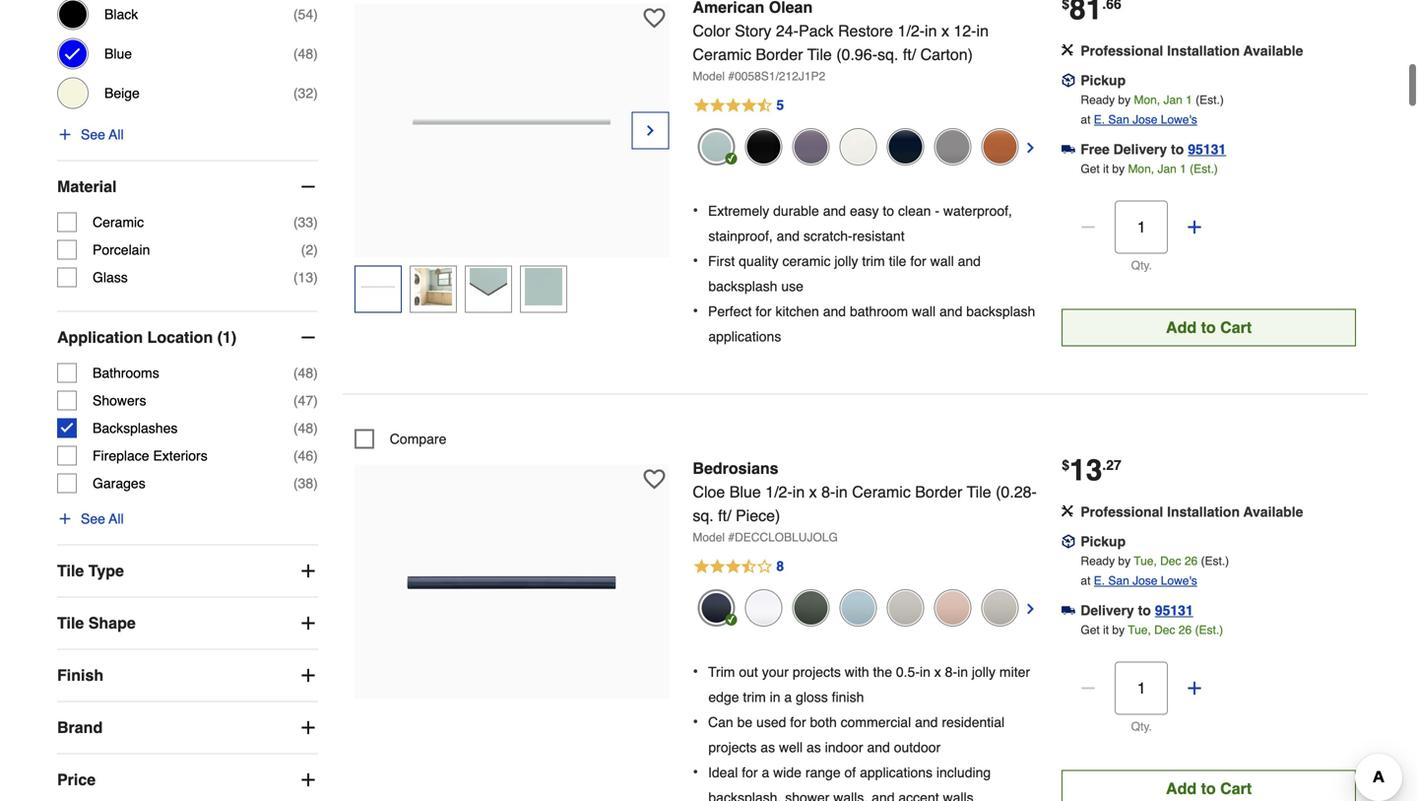 Task type: describe. For each thing, give the bounding box(es) containing it.
baby blue image
[[840, 585, 877, 623]]

trim inside • extremely durable and easy to clean - waterproof, stainproof, and scratch-resistant • first quality ceramic jolly trim tile for wall and backsplash use • perfect for kitchen and bathroom wall and backsplash applications
[[863, 249, 886, 265]]

ready by tue, dec 26 (est.) at e. san jose lowe's
[[1081, 550, 1230, 584]]

deccloblujolg
[[735, 527, 838, 540]]

0 horizontal spatial backsplash
[[709, 274, 778, 290]]

type
[[88, 558, 124, 576]]

pink image
[[934, 585, 972, 623]]

1 vertical spatial backsplash
[[967, 300, 1036, 315]]

( for ceramic
[[294, 210, 298, 226]]

gloss
[[796, 685, 828, 701]]

and down "commercial"
[[868, 736, 891, 751]]

1 vertical spatial tue,
[[1129, 619, 1152, 633]]

durable
[[774, 199, 820, 215]]

0058s1/212j1p2
[[735, 65, 826, 79]]

qty. for color story 24-pack restore 1/2-in x 12-in ceramic border tile (0.96-sq. ft/ carton)
[[1132, 255, 1153, 268]]

( 54 )
[[294, 3, 318, 18]]

by inside ready by mon, jan 1 (est.) at e. san jose lowe's
[[1119, 89, 1131, 103]]

ready by mon, jan 1 (est.) at e. san jose lowe's
[[1081, 89, 1225, 123]]

blue image
[[698, 585, 735, 623]]

and down waterproof,
[[958, 249, 981, 265]]

-
[[935, 199, 940, 215]]

color story 24-pack restore 1/2-in x 12-in ceramic border tile (0.96-sq. ft/ carton)
[[693, 18, 989, 59]]

available for cloe blue 1/2-in x 8-in ceramic border tile (0.28- sq. ft/ piece)
[[1244, 500, 1304, 516]]

finish
[[832, 685, 865, 701]]

pickup for color story 24-pack restore 1/2-in x 12-in ceramic border tile (0.96-sq. ft/ carton)
[[1081, 68, 1126, 84]]

$
[[1062, 453, 1070, 469]]

ceramic inside bedrosians cloe blue 1/2-in x 8-in ceramic border tile (0.28- sq. ft/ piece) model # deccloblujolg
[[853, 479, 911, 497]]

price
[[57, 767, 96, 785]]

( for bathrooms
[[294, 361, 298, 377]]

restore image
[[698, 124, 735, 162]]

1 inside ready by mon, jan 1 (est.) at e. san jose lowe's
[[1186, 89, 1193, 103]]

san for cloe blue 1/2-in x 8-in ceramic border tile (0.28- sq. ft/ piece)
[[1109, 570, 1130, 584]]

see for second the see all button from the bottom of the page
[[81, 123, 105, 139]]

of
[[845, 761, 856, 776]]

both
[[810, 710, 837, 726]]

1 as from the left
[[761, 736, 776, 751]]

walls
[[943, 786, 974, 801]]

the
[[874, 660, 893, 676]]

3 thumbnail image from the left
[[470, 264, 507, 302]]

) for black
[[313, 3, 318, 18]]

1 all from the top
[[109, 123, 124, 139]]

1 vertical spatial a
[[762, 761, 770, 776]]

2 • from the top
[[693, 247, 699, 266]]

tile inside button
[[57, 558, 84, 576]]

( 13 )
[[294, 266, 318, 281]]

(est.) down free delivery to 95131
[[1190, 158, 1219, 172]]

blaze image
[[982, 124, 1019, 162]]

mon, inside ready by mon, jan 1 (est.) at e. san jose lowe's
[[1135, 89, 1161, 103]]

be
[[738, 710, 753, 726]]

installation for color story 24-pack restore 1/2-in x 12-in ceramic border tile (0.96-sq. ft/ carton)
[[1168, 39, 1241, 55]]

( 32 )
[[294, 81, 318, 97]]

$ 13 .27
[[1062, 449, 1122, 483]]

range
[[806, 761, 841, 776]]

wide
[[774, 761, 802, 776]]

add for 1st add to cart button from the bottom
[[1167, 775, 1197, 794]]

get it by tue, dec 26 (est.)
[[1081, 619, 1224, 633]]

• extremely durable and easy to clean - waterproof, stainproof, and scratch-resistant • first quality ceramic jolly trim tile for wall and backsplash use • perfect for kitchen and bathroom wall and backsplash applications
[[693, 197, 1036, 340]]

plus image for finish
[[298, 662, 318, 681]]

available for color story 24-pack restore 1/2-in x 12-in ceramic border tile (0.96-sq. ft/ carton)
[[1244, 39, 1304, 55]]

blue inside bedrosians cloe blue 1/2-in x 8-in ceramic border tile (0.28- sq. ft/ piece) model # deccloblujolg
[[730, 479, 761, 497]]

8- inside bedrosians cloe blue 1/2-in x 8-in ceramic border tile (0.28- sq. ft/ piece) model # deccloblujolg
[[822, 479, 836, 497]]

95131 button for cloe blue 1/2-in x 8-in ceramic border tile (0.28- sq. ft/ piece)
[[1156, 597, 1194, 616]]

32
[[298, 81, 313, 97]]

applications inside • extremely durable and easy to clean - waterproof, stainproof, and scratch-resistant • first quality ceramic jolly trim tile for wall and backsplash use • perfect for kitchen and bathroom wall and backsplash applications
[[709, 325, 782, 340]]

heart outline image
[[644, 464, 665, 486]]

( 48 ) for blue
[[294, 42, 318, 58]]

model inside bedrosians cloe blue 1/2-in x 8-in ceramic border tile (0.28- sq. ft/ piece) model # deccloblujolg
[[693, 527, 725, 540]]

0 vertical spatial wall
[[931, 249, 955, 265]]

color story 24-pack restore 1/2-in x 12-in ceramic border tile (0.96-sq. ft/ carton) link
[[693, 0, 1039, 62]]

8- inside • trim out your projects with the 0.5-in x 8-in jolly miter edge trim in a gloss finish • can be used for both commercial and residential projects as well as indoor and outdoor • ideal for a wide range of applications including backsplash, shower walls, and accent walls
[[946, 660, 958, 676]]

4 • from the top
[[693, 658, 699, 676]]

(0.28-
[[996, 479, 1037, 497]]

by down delivery to 95131
[[1113, 619, 1125, 633]]

kitchen
[[776, 300, 820, 315]]

54
[[298, 3, 313, 18]]

1 vertical spatial projects
[[709, 736, 757, 751]]

tile type
[[57, 558, 124, 576]]

finish
[[57, 662, 104, 680]]

free delivery to 95131
[[1081, 137, 1227, 153]]

actual price $81.66 element
[[1062, 0, 1122, 22]]

e. for cloe blue 1/2-in x 8-in ceramic border tile (0.28- sq. ft/ piece)
[[1094, 570, 1106, 584]]

tile shape
[[57, 610, 136, 628]]

commercial
[[841, 710, 912, 726]]

cart for 1st add to cart button from the bottom
[[1221, 775, 1253, 794]]

0 vertical spatial blue
[[104, 42, 132, 58]]

( 38 )
[[294, 472, 318, 487]]

porcelain
[[93, 238, 150, 254]]

color
[[693, 18, 731, 36]]

cart for first add to cart button from the top of the page
[[1221, 314, 1253, 332]]

waterproof,
[[944, 199, 1013, 215]]

piece)
[[736, 502, 781, 521]]

and right the bathroom
[[940, 300, 963, 315]]

0 vertical spatial projects
[[793, 660, 841, 676]]

) for backsplashes
[[313, 416, 318, 432]]

garages
[[93, 472, 146, 487]]

material
[[57, 174, 117, 192]]

ft/ inside color story 24-pack restore 1/2-in x 12-in ceramic border tile (0.96-sq. ft/ carton)
[[903, 41, 917, 59]]

1 # from the top
[[729, 65, 735, 79]]

truck filled image
[[1062, 139, 1076, 152]]

(0.96-
[[837, 41, 878, 59]]

finish button
[[57, 646, 318, 697]]

professional installation available for color story 24-pack restore 1/2-in x 12-in ceramic border tile (0.96-sq. ft/ carton)
[[1081, 39, 1304, 55]]

location
[[147, 324, 213, 342]]

cloe
[[693, 479, 726, 497]]

( for black
[[294, 3, 298, 18]]

storm gray image
[[934, 124, 972, 162]]

see for first the see all button from the bottom
[[81, 507, 105, 523]]

ceramic inside color story 24-pack restore 1/2-in x 12-in ceramic border tile (0.96-sq. ft/ carton)
[[693, 41, 752, 59]]

green image
[[793, 585, 830, 623]]

48 for blue
[[298, 42, 313, 58]]

clean
[[899, 199, 932, 215]]

48 for backsplashes
[[298, 416, 313, 432]]

2 as from the left
[[807, 736, 822, 751]]

and right walls,
[[872, 786, 895, 801]]

jose for cloe blue 1/2-in x 8-in ceramic border tile (0.28- sq. ft/ piece)
[[1133, 570, 1158, 584]]

fireplace exteriors
[[93, 444, 208, 460]]

outdoor
[[894, 736, 941, 751]]

47
[[298, 389, 313, 405]]

(est.) inside ready by mon, jan 1 (est.) at e. san jose lowe's
[[1196, 89, 1225, 103]]

for left both
[[791, 710, 807, 726]]

get for cloe blue 1/2-in x 8-in ceramic border tile (0.28- sq. ft/ piece)
[[1081, 619, 1100, 633]]

delivery to 95131
[[1081, 598, 1194, 614]]

heart outline image
[[644, 3, 665, 25]]

( 46 )
[[294, 444, 318, 460]]

installation for cloe blue 1/2-in x 8-in ceramic border tile (0.28- sq. ft/ piece)
[[1168, 500, 1241, 516]]

white image
[[745, 585, 783, 623]]

with
[[845, 660, 870, 676]]

creme image
[[887, 585, 925, 623]]

scratch-
[[804, 224, 853, 240]]

) for porcelain
[[313, 238, 318, 254]]

33
[[298, 210, 313, 226]]

indoor
[[825, 736, 864, 751]]

assembly image
[[1062, 501, 1074, 513]]

tue, inside the ready by tue, dec 26 (est.) at e. san jose lowe's
[[1134, 550, 1158, 564]]

(est.) inside the ready by tue, dec 26 (est.) at e. san jose lowe's
[[1202, 550, 1230, 564]]

(1)
[[217, 324, 237, 342]]

add to cart for first add to cart button from the top of the page
[[1167, 314, 1253, 332]]

pickup for cloe blue 1/2-in x 8-in ceramic border tile (0.28- sq. ft/ piece)
[[1081, 530, 1126, 545]]

bathrooms
[[93, 361, 159, 377]]

2 add to cart button from the top
[[1062, 766, 1357, 801]]

2 see all button from the top
[[57, 505, 124, 525]]

tile inside button
[[57, 610, 84, 628]]

application location (1)
[[57, 324, 237, 342]]

beige
[[104, 81, 140, 97]]

0 vertical spatial a
[[785, 685, 792, 701]]

13 for $ 13 .27
[[1070, 449, 1103, 483]]

showers
[[93, 389, 146, 405]]

5 • from the top
[[693, 708, 699, 727]]

8 button
[[693, 551, 1039, 575]]

4 thumbnail image from the left
[[525, 264, 562, 302]]

0 vertical spatial 95131
[[1189, 137, 1227, 153]]

stainproof,
[[709, 224, 773, 240]]

story
[[735, 18, 772, 36]]

shower
[[786, 786, 830, 801]]

for up the backsplash,
[[742, 761, 758, 776]]

gallery item 0 image
[[404, 9, 620, 226]]

1/2- inside bedrosians cloe blue 1/2-in x 8-in ceramic border tile (0.28- sq. ft/ piece) model # deccloblujolg
[[766, 479, 793, 497]]

) for garages
[[313, 472, 318, 487]]

2
[[306, 238, 313, 254]]

ideal
[[708, 761, 738, 776]]

e. san jose lowe's button for color story 24-pack restore 1/2-in x 12-in ceramic border tile (0.96-sq. ft/ carton)
[[1094, 106, 1198, 126]]

( for backsplashes
[[294, 416, 298, 432]]

exteriors
[[153, 444, 208, 460]]

( 48 ) for bathrooms
[[294, 361, 318, 377]]

(est.) down the ready by tue, dec 26 (est.) at e. san jose lowe's
[[1196, 619, 1224, 633]]

and up scratch-
[[823, 199, 846, 215]]

1 vertical spatial 95131
[[1156, 598, 1194, 614]]

it for cloe blue 1/2-in x 8-in ceramic border tile (0.28- sq. ft/ piece)
[[1104, 619, 1110, 633]]

restore
[[839, 18, 894, 36]]

first
[[708, 249, 735, 265]]

compare
[[390, 427, 447, 443]]

trim
[[708, 660, 736, 676]]

8
[[777, 554, 785, 570]]

48 for bathrooms
[[298, 361, 313, 377]]

application
[[57, 324, 143, 342]]

use
[[782, 274, 804, 290]]



Task type: vqa. For each thing, say whether or not it's contained in the screenshot.
Installation
yes



Task type: locate. For each thing, give the bounding box(es) containing it.
( 48 ) up ( 47 )
[[294, 361, 318, 377]]

1/2- inside color story 24-pack restore 1/2-in x 12-in ceramic border tile (0.96-sq. ft/ carton)
[[898, 18, 925, 36]]

8 ) from the top
[[313, 389, 318, 405]]

0 vertical spatial pickup
[[1081, 68, 1126, 84]]

free
[[1081, 137, 1110, 153]]

# inside bedrosians cloe blue 1/2-in x 8-in ceramic border tile (0.28- sq. ft/ piece) model # deccloblujolg
[[729, 527, 735, 540]]

0 vertical spatial model
[[693, 65, 725, 79]]

pickup right pickup icon
[[1081, 68, 1126, 84]]

plus image inside brand button
[[298, 714, 318, 734]]

pack
[[799, 18, 834, 36]]

1 vertical spatial all
[[109, 507, 124, 523]]

0 vertical spatial ft/
[[903, 41, 917, 59]]

12-
[[954, 18, 977, 36]]

tile
[[889, 249, 907, 265]]

quality
[[739, 249, 779, 265]]

2 jose from the top
[[1133, 570, 1158, 584]]

( for beige
[[294, 81, 298, 97]]

used
[[757, 710, 787, 726]]

0 vertical spatial plus image
[[298, 610, 318, 629]]

1 see all from the top
[[81, 123, 124, 139]]

95131
[[1189, 137, 1227, 153], [1156, 598, 1194, 614]]

a left gloss in the bottom right of the page
[[785, 685, 792, 701]]

1 installation from the top
[[1168, 39, 1241, 55]]

black
[[104, 3, 138, 18]]

perfect
[[708, 300, 752, 315]]

• left extremely
[[693, 197, 699, 215]]

1 horizontal spatial ft/
[[903, 41, 917, 59]]

# up 3.5 stars image
[[729, 527, 735, 540]]

1 vertical spatial at
[[1081, 570, 1091, 584]]

sq. down restore
[[878, 41, 899, 59]]

x right 0.5-
[[935, 660, 942, 676]]

0 vertical spatial border
[[756, 41, 803, 59]]

1 vertical spatial minus image
[[1079, 213, 1099, 233]]

at up delivery to 95131
[[1081, 570, 1091, 584]]

1 model from the top
[[693, 65, 725, 79]]

minus image down free
[[1079, 213, 1099, 233]]

trim inside • trim out your projects with the 0.5-in x 8-in jolly miter edge trim in a gloss finish • can be used for both commercial and residential projects as well as indoor and outdoor • ideal for a wide range of applications including backsplash, shower walls, and accent walls
[[743, 685, 766, 701]]

0 vertical spatial applications
[[709, 325, 782, 340]]

• left ideal at the bottom of page
[[693, 759, 699, 777]]

backsplash
[[709, 274, 778, 290], [967, 300, 1036, 315]]

tile inside color story 24-pack restore 1/2-in x 12-in ceramic border tile (0.96-sq. ft/ carton)
[[808, 41, 832, 59]]

5 ) from the top
[[313, 238, 318, 254]]

san inside the ready by tue, dec 26 (est.) at e. san jose lowe's
[[1109, 570, 1130, 584]]

1 vertical spatial 26
[[1179, 619, 1192, 633]]

jan up free delivery to 95131
[[1164, 89, 1183, 103]]

jolly down scratch-
[[835, 249, 859, 265]]

ceramic up 8 button
[[853, 479, 911, 497]]

( for fireplace exteriors
[[294, 444, 298, 460]]

0 horizontal spatial border
[[756, 41, 803, 59]]

1 horizontal spatial border
[[916, 479, 963, 497]]

minus image for color story 24-pack restore 1/2-in x 12-in ceramic border tile (0.96-sq. ft/ carton)
[[1079, 213, 1099, 233]]

1 vertical spatial san
[[1109, 570, 1130, 584]]

1 ( 48 ) from the top
[[294, 42, 318, 58]]

minus image
[[298, 173, 318, 193], [1079, 213, 1099, 233], [1079, 674, 1099, 694]]

0 vertical spatial dec
[[1161, 550, 1182, 564]]

ceramic up porcelain
[[93, 210, 144, 226]]

2 ready from the top
[[1081, 550, 1116, 564]]

1 san from the top
[[1109, 109, 1130, 123]]

1 down free delivery to 95131
[[1181, 158, 1187, 172]]

2 qty. from the top
[[1132, 716, 1153, 730]]

see all down beige at left top
[[81, 123, 124, 139]]

brand button
[[57, 698, 318, 749]]

jolly inside • trim out your projects with the 0.5-in x 8-in jolly miter edge trim in a gloss finish • can be used for both commercial and residential projects as well as indoor and outdoor • ideal for a wide range of applications including backsplash, shower walls, and accent walls
[[972, 660, 996, 676]]

8- up deccloblujolg
[[822, 479, 836, 497]]

0 vertical spatial get
[[1081, 158, 1100, 172]]

trim left tile
[[863, 249, 886, 265]]

0 vertical spatial stepper number input field with increment and decrement buttons number field
[[1116, 196, 1169, 250]]

) for showers
[[313, 389, 318, 405]]

plus image inside finish button
[[298, 662, 318, 681]]

1 horizontal spatial 1/2-
[[898, 18, 925, 36]]

for right perfect
[[756, 300, 772, 315]]

your
[[762, 660, 789, 676]]

e. inside the ready by tue, dec 26 (est.) at e. san jose lowe's
[[1094, 570, 1106, 584]]

2 plus image from the top
[[298, 662, 318, 681]]

to inside • extremely durable and easy to clean - waterproof, stainproof, and scratch-resistant • first quality ceramic jolly trim tile for wall and backsplash use • perfect for kitchen and bathroom wall and backsplash applications
[[883, 199, 895, 215]]

lowe's for color story 24-pack restore 1/2-in x 12-in ceramic border tile (0.96-sq. ft/ carton)
[[1162, 109, 1198, 123]]

2 thumbnail image from the left
[[415, 264, 452, 302]]

0 horizontal spatial trim
[[743, 685, 766, 701]]

0 vertical spatial 13
[[298, 266, 313, 281]]

1 ready from the top
[[1081, 89, 1116, 103]]

0 vertical spatial mon,
[[1135, 89, 1161, 103]]

grace image
[[793, 124, 830, 162]]

0 vertical spatial sq.
[[878, 41, 899, 59]]

jose up free delivery to 95131
[[1133, 109, 1158, 123]]

bathroom
[[850, 300, 909, 315]]

see all for first the see all button from the bottom
[[81, 507, 124, 523]]

see all down garages
[[81, 507, 124, 523]]

sq. down cloe
[[693, 502, 714, 521]]

and down the durable
[[777, 224, 800, 240]]

95131 button
[[1189, 135, 1227, 155], [1156, 597, 1194, 616]]

jolly inside • extremely durable and easy to clean - waterproof, stainproof, and scratch-resistant • first quality ceramic jolly trim tile for wall and backsplash use • perfect for kitchen and bathroom wall and backsplash applications
[[835, 249, 859, 265]]

model # 0058s1/212j1p2
[[693, 65, 826, 79]]

and right kitchen
[[823, 300, 846, 315]]

delivery
[[1114, 137, 1168, 153], [1081, 598, 1135, 614]]

.27
[[1103, 453, 1122, 469]]

for right tile
[[911, 249, 927, 265]]

0 vertical spatial e.
[[1094, 109, 1106, 123]]

0 vertical spatial jose
[[1133, 109, 1158, 123]]

for
[[911, 249, 927, 265], [756, 300, 772, 315], [791, 710, 807, 726], [742, 761, 758, 776]]

lowe's inside the ready by tue, dec 26 (est.) at e. san jose lowe's
[[1162, 570, 1198, 584]]

out
[[739, 660, 759, 676]]

1 vertical spatial e. san jose lowe's button
[[1094, 567, 1198, 587]]

add
[[1167, 314, 1197, 332], [1167, 775, 1197, 794]]

projects
[[793, 660, 841, 676], [709, 736, 757, 751]]

48 up ( 47 )
[[298, 361, 313, 377]]

1 vertical spatial 95131 button
[[1156, 597, 1194, 616]]

san up delivery to 95131
[[1109, 570, 1130, 584]]

1 vertical spatial jan
[[1158, 158, 1177, 172]]

( for porcelain
[[301, 238, 306, 254]]

professional for color story 24-pack restore 1/2-in x 12-in ceramic border tile (0.96-sq. ft/ carton)
[[1081, 39, 1164, 55]]

lowe's
[[1162, 109, 1198, 123], [1162, 570, 1198, 584]]

san inside ready by mon, jan 1 (est.) at e. san jose lowe's
[[1109, 109, 1130, 123]]

2 add from the top
[[1167, 775, 1197, 794]]

carton)
[[921, 41, 973, 59]]

delivery right truck filled icon
[[1081, 598, 1135, 614]]

1 vertical spatial qty.
[[1132, 716, 1153, 730]]

2 vertical spatial ceramic
[[853, 479, 911, 497]]

1 • from the top
[[693, 197, 699, 215]]

matte designer white image
[[840, 124, 877, 162]]

matte black image
[[745, 124, 783, 162]]

sq. inside color story 24-pack restore 1/2-in x 12-in ceramic border tile (0.96-sq. ft/ carton)
[[878, 41, 899, 59]]

2 see from the top
[[81, 507, 105, 523]]

it for color story 24-pack restore 1/2-in x 12-in ceramic border tile (0.96-sq. ft/ carton)
[[1104, 158, 1110, 172]]

at
[[1081, 109, 1091, 123], [1081, 570, 1091, 584]]

chevron right image
[[643, 117, 659, 136]]

border inside color story 24-pack restore 1/2-in x 12-in ceramic border tile (0.96-sq. ft/ carton)
[[756, 41, 803, 59]]

3 ( 48 ) from the top
[[294, 416, 318, 432]]

get
[[1081, 158, 1100, 172], [1081, 619, 1100, 633]]

26 up delivery to 95131
[[1185, 550, 1198, 564]]

0 vertical spatial 1
[[1186, 89, 1193, 103]]

4.5 stars image
[[693, 90, 786, 114]]

jose inside the ready by tue, dec 26 (est.) at e. san jose lowe's
[[1133, 570, 1158, 584]]

0 vertical spatial jolly
[[835, 249, 859, 265]]

material button
[[57, 157, 318, 208]]

1 cart from the top
[[1221, 314, 1253, 332]]

at for cloe blue 1/2-in x 8-in ceramic border tile (0.28- sq. ft/ piece)
[[1081, 570, 1091, 584]]

at for color story 24-pack restore 1/2-in x 12-in ceramic border tile (0.96-sq. ft/ carton)
[[1081, 109, 1091, 123]]

1 vertical spatial dec
[[1155, 619, 1176, 633]]

trim down out
[[743, 685, 766, 701]]

2 e. from the top
[[1094, 570, 1106, 584]]

1 vertical spatial 48
[[298, 361, 313, 377]]

e. san jose lowe's button for cloe blue 1/2-in x 8-in ceramic border tile (0.28- sq. ft/ piece)
[[1094, 567, 1198, 587]]

1 qty. from the top
[[1132, 255, 1153, 268]]

model up 4.5 stars image
[[693, 65, 725, 79]]

extremely
[[708, 199, 770, 215]]

9 ) from the top
[[313, 416, 318, 432]]

e. inside ready by mon, jan 1 (est.) at e. san jose lowe's
[[1094, 109, 1106, 123]]

1 see from the top
[[81, 123, 105, 139]]

Stepper number input field with increment and decrement buttons number field
[[1116, 196, 1169, 250], [1116, 658, 1169, 711]]

as left "well"
[[761, 736, 776, 751]]

1 vertical spatial applications
[[860, 761, 933, 776]]

0 vertical spatial add
[[1167, 314, 1197, 332]]

border left (0.28-
[[916, 479, 963, 497]]

professional installation available up ready by mon, jan 1 (est.) at e. san jose lowe's
[[1081, 39, 1304, 55]]

truck filled image
[[1062, 600, 1076, 613]]

qty. down get it by tue, dec 26 (est.)
[[1132, 716, 1153, 730]]

add to cart for 1st add to cart button from the bottom
[[1167, 775, 1253, 794]]

2 add to cart from the top
[[1167, 775, 1253, 794]]

95131 button up "get it by mon, jan 1 (est.)"
[[1189, 135, 1227, 155]]

11 ) from the top
[[313, 472, 318, 487]]

jose up delivery to 95131
[[1133, 570, 1158, 584]]

2 all from the top
[[109, 507, 124, 523]]

fireplace
[[93, 444, 149, 460]]

ready inside the ready by tue, dec 26 (est.) at e. san jose lowe's
[[1081, 550, 1116, 564]]

) for bathrooms
[[313, 361, 318, 377]]

2 cart from the top
[[1221, 775, 1253, 794]]

1 e. san jose lowe's button from the top
[[1094, 106, 1198, 126]]

pickup image
[[1062, 70, 1076, 83]]

e. up delivery to 95131
[[1094, 570, 1106, 584]]

projects up ideal at the bottom of page
[[709, 736, 757, 751]]

2 available from the top
[[1244, 500, 1304, 516]]

and up outdoor
[[915, 710, 939, 726]]

5 button
[[693, 90, 1039, 114]]

well
[[779, 736, 803, 751]]

see all button down garages
[[57, 505, 124, 525]]

1/2- up carton)
[[898, 18, 925, 36]]

2 ( 48 ) from the top
[[294, 361, 318, 377]]

) for blue
[[313, 42, 318, 58]]

0 vertical spatial 48
[[298, 42, 313, 58]]

1 vertical spatial add to cart button
[[1062, 766, 1357, 801]]

installation up ready by mon, jan 1 (est.) at e. san jose lowe's
[[1168, 39, 1241, 55]]

add to cart
[[1167, 314, 1253, 332], [1167, 775, 1253, 794]]

0.5-
[[897, 660, 920, 676]]

1 add to cart from the top
[[1167, 314, 1253, 332]]

lowe's inside ready by mon, jan 1 (est.) at e. san jose lowe's
[[1162, 109, 1198, 123]]

0 horizontal spatial a
[[762, 761, 770, 776]]

1 available from the top
[[1244, 39, 1304, 55]]

by
[[1119, 89, 1131, 103], [1113, 158, 1125, 172], [1119, 550, 1131, 564], [1113, 619, 1125, 633]]

plus image
[[57, 123, 73, 139], [1186, 213, 1205, 233], [57, 507, 73, 523], [298, 557, 318, 577], [1186, 674, 1205, 694], [298, 714, 318, 734], [298, 766, 318, 786]]

0 vertical spatial 26
[[1185, 550, 1198, 564]]

1 vertical spatial border
[[916, 479, 963, 497]]

walls,
[[834, 786, 868, 801]]

0 vertical spatial qty.
[[1132, 255, 1153, 268]]

professional down actual price $81.66 element at right top
[[1081, 39, 1164, 55]]

2 model from the top
[[693, 527, 725, 540]]

blue down black
[[104, 42, 132, 58]]

e. san jose lowe's button up delivery to 95131
[[1094, 567, 1198, 587]]

0 horizontal spatial ceramic
[[93, 210, 144, 226]]

mon, up free delivery to 95131
[[1135, 89, 1161, 103]]

e.
[[1094, 109, 1106, 123], [1094, 570, 1106, 584]]

1 horizontal spatial a
[[785, 685, 792, 701]]

stepper number input field with increment and decrement buttons number field down get it by tue, dec 26 (est.)
[[1116, 658, 1169, 711]]

plus image inside tile shape button
[[298, 610, 318, 629]]

1 horizontal spatial as
[[807, 736, 822, 751]]

2 get from the top
[[1081, 619, 1100, 633]]

plus image inside tile type button
[[298, 557, 318, 577]]

1 at from the top
[[1081, 109, 1091, 123]]

lowe's up delivery to 95131
[[1162, 570, 1198, 584]]

2 san from the top
[[1109, 570, 1130, 584]]

assembly image
[[1062, 40, 1074, 52]]

sq.
[[878, 41, 899, 59], [693, 502, 714, 521]]

2 professional from the top
[[1081, 500, 1164, 516]]

x inside • trim out your projects with the 0.5-in x 8-in jolly miter edge trim in a gloss finish • can be used for both commercial and residential projects as well as indoor and outdoor • ideal for a wide range of applications including backsplash, shower walls, and accent walls
[[935, 660, 942, 676]]

1 vertical spatial jose
[[1133, 570, 1158, 584]]

tile type button
[[57, 542, 318, 593]]

0 horizontal spatial ft/
[[718, 502, 732, 521]]

1 vertical spatial cart
[[1221, 775, 1253, 794]]

( 2 )
[[301, 238, 318, 254]]

see all button down beige at left top
[[57, 121, 124, 140]]

shape
[[88, 610, 136, 628]]

1 professional from the top
[[1081, 39, 1164, 55]]

1 horizontal spatial ceramic
[[693, 41, 752, 59]]

0 vertical spatial see
[[81, 123, 105, 139]]

ready up delivery to 95131
[[1081, 550, 1116, 564]]

1 vertical spatial ready
[[1081, 550, 1116, 564]]

1 e. from the top
[[1094, 109, 1106, 123]]

2 pickup from the top
[[1081, 530, 1126, 545]]

san for color story 24-pack restore 1/2-in x 12-in ceramic border tile (0.96-sq. ft/ carton)
[[1109, 109, 1130, 123]]

0 vertical spatial see all button
[[57, 121, 124, 140]]

jose inside ready by mon, jan 1 (est.) at e. san jose lowe's
[[1133, 109, 1158, 123]]

e. up free
[[1094, 109, 1106, 123]]

sq. inside bedrosians cloe blue 1/2-in x 8-in ceramic border tile (0.28- sq. ft/ piece) model # deccloblujolg
[[693, 502, 714, 521]]

• trim out your projects with the 0.5-in x 8-in jolly miter edge trim in a gloss finish • can be used for both commercial and residential projects as well as indoor and outdoor • ideal for a wide range of applications including backsplash, shower walls, and accent walls
[[693, 658, 1031, 801]]

x inside bedrosians cloe blue 1/2-in x 8-in ceramic border tile (0.28- sq. ft/ piece) model # deccloblujolg
[[810, 479, 818, 497]]

can
[[708, 710, 734, 726]]

0 horizontal spatial 8-
[[822, 479, 836, 497]]

blue down bedrosians
[[730, 479, 761, 497]]

minus image
[[298, 324, 318, 343]]

1 vertical spatial it
[[1104, 619, 1110, 633]]

at inside the ready by tue, dec 26 (est.) at e. san jose lowe's
[[1081, 570, 1091, 584]]

qty. for cloe blue 1/2-in x 8-in ceramic border tile (0.28- sq. ft/ piece)
[[1132, 716, 1153, 730]]

1 lowe's from the top
[[1162, 109, 1198, 123]]

stepper number input field with increment and decrement buttons number field for cloe blue 1/2-in x 8-in ceramic border tile (0.28- sq. ft/ piece)
[[1116, 658, 1169, 711]]

3 • from the top
[[693, 298, 699, 316]]

plus image
[[298, 610, 318, 629], [298, 662, 318, 681]]

model
[[693, 65, 725, 79], [693, 527, 725, 540]]

actual price $13.27 element
[[1062, 449, 1122, 483]]

model up 3.5 stars image
[[693, 527, 725, 540]]

tile down pack
[[808, 41, 832, 59]]

1 vertical spatial 1/2-
[[766, 479, 793, 497]]

3 48 from the top
[[298, 416, 313, 432]]

1 it from the top
[[1104, 158, 1110, 172]]

get for color story 24-pack restore 1/2-in x 12-in ceramic border tile (0.96-sq. ft/ carton)
[[1081, 158, 1100, 172]]

pickup
[[1081, 68, 1126, 84], [1081, 530, 1126, 545]]

jan
[[1164, 89, 1183, 103], [1158, 158, 1177, 172]]

professional down .27 at the bottom of page
[[1081, 500, 1164, 516]]

ft/ down cloe
[[718, 502, 732, 521]]

0 vertical spatial ceramic
[[693, 41, 752, 59]]

0 vertical spatial delivery
[[1114, 137, 1168, 153]]

see down garages
[[81, 507, 105, 523]]

24-
[[776, 18, 799, 36]]

plus image for tile shape
[[298, 610, 318, 629]]

1 stepper number input field with increment and decrement buttons number field from the top
[[1116, 196, 1169, 250]]

1 vertical spatial mon,
[[1129, 158, 1155, 172]]

ceramic
[[693, 41, 752, 59], [93, 210, 144, 226], [853, 479, 911, 497]]

6 • from the top
[[693, 759, 699, 777]]

46
[[298, 444, 313, 460]]

border
[[756, 41, 803, 59], [916, 479, 963, 497]]

minus image for cloe blue 1/2-in x 8-in ceramic border tile (0.28- sq. ft/ piece)
[[1079, 674, 1099, 694]]

6 ) from the top
[[313, 266, 318, 281]]

0 horizontal spatial 1/2-
[[766, 479, 793, 497]]

( for garages
[[294, 472, 298, 487]]

2 professional installation available from the top
[[1081, 500, 1304, 516]]

1 vertical spatial sq.
[[693, 502, 714, 521]]

13 up assembly image
[[1070, 449, 1103, 483]]

0 vertical spatial professional installation available
[[1081, 39, 1304, 55]]

26 inside the ready by tue, dec 26 (est.) at e. san jose lowe's
[[1185, 550, 1198, 564]]

by up free delivery to 95131
[[1119, 89, 1131, 103]]

1 get from the top
[[1081, 158, 1100, 172]]

edge
[[709, 685, 740, 701]]

8- right 0.5-
[[946, 660, 958, 676]]

jan down free delivery to 95131
[[1158, 158, 1177, 172]]

0 vertical spatial 1/2-
[[898, 18, 925, 36]]

stepper number input field with increment and decrement buttons number field for color story 24-pack restore 1/2-in x 12-in ceramic border tile (0.96-sq. ft/ carton)
[[1116, 196, 1169, 250]]

professional for cloe blue 1/2-in x 8-in ceramic border tile (0.28- sq. ft/ piece)
[[1081, 500, 1164, 516]]

it down free
[[1104, 158, 1110, 172]]

0 vertical spatial tue,
[[1134, 550, 1158, 564]]

backsplash,
[[709, 786, 782, 801]]

38
[[298, 472, 313, 487]]

1 vertical spatial trim
[[743, 685, 766, 701]]

see all for second the see all button from the bottom of the page
[[81, 123, 124, 139]]

get it by mon, jan 1 (est.)
[[1081, 158, 1219, 172]]

delivery up "get it by mon, jan 1 (est.)"
[[1114, 137, 1168, 153]]

( for blue
[[294, 42, 298, 58]]

0 vertical spatial professional
[[1081, 39, 1164, 55]]

95131 button for color story 24-pack restore 1/2-in x 12-in ceramic border tile (0.96-sq. ft/ carton)
[[1189, 135, 1227, 155]]

1 vertical spatial delivery
[[1081, 598, 1135, 614]]

2 lowe's from the top
[[1162, 570, 1198, 584]]

get down free
[[1081, 158, 1100, 172]]

lowe's for cloe blue 1/2-in x 8-in ceramic border tile (0.28- sq. ft/ piece)
[[1162, 570, 1198, 584]]

ft/ inside bedrosians cloe blue 1/2-in x 8-in ceramic border tile (0.28- sq. ft/ piece) model # deccloblujolg
[[718, 502, 732, 521]]

see all
[[81, 123, 124, 139], [81, 507, 124, 523]]

2 stepper number input field with increment and decrement buttons number field from the top
[[1116, 658, 1169, 711]]

plus image inside the price button
[[298, 766, 318, 786]]

•
[[693, 197, 699, 215], [693, 247, 699, 266], [693, 298, 699, 316], [693, 658, 699, 676], [693, 708, 699, 727], [693, 759, 699, 777]]

1 add from the top
[[1167, 314, 1197, 332]]

jan inside ready by mon, jan 1 (est.) at e. san jose lowe's
[[1164, 89, 1183, 103]]

# up 4.5 stars image
[[729, 65, 735, 79]]

at inside ready by mon, jan 1 (est.) at e. san jose lowe's
[[1081, 109, 1091, 123]]

0 vertical spatial minus image
[[298, 173, 318, 193]]

1 vertical spatial add to cart
[[1167, 775, 1253, 794]]

) for ceramic
[[313, 210, 318, 226]]

pickup image
[[1062, 531, 1076, 544]]

ready for color story 24-pack restore 1/2-in x 12-in ceramic border tile (0.96-sq. ft/ carton)
[[1081, 89, 1116, 103]]

2 48 from the top
[[298, 361, 313, 377]]

2 vertical spatial 48
[[298, 416, 313, 432]]

border up 0058s1/212j1p2
[[756, 41, 803, 59]]

0 horizontal spatial applications
[[709, 325, 782, 340]]

ready inside ready by mon, jan 1 (est.) at e. san jose lowe's
[[1081, 89, 1116, 103]]

( 47 )
[[294, 389, 318, 405]]

ceramic
[[783, 249, 831, 265]]

( 48 ) for backsplashes
[[294, 416, 318, 432]]

5013690431 element
[[355, 425, 447, 445]]

0 vertical spatial installation
[[1168, 39, 1241, 55]]

2 horizontal spatial ceramic
[[853, 479, 911, 497]]

1 ) from the top
[[313, 3, 318, 18]]

x up deccloblujolg
[[810, 479, 818, 497]]

2 see all from the top
[[81, 507, 124, 523]]

mon,
[[1135, 89, 1161, 103], [1129, 158, 1155, 172]]

0 horizontal spatial jolly
[[835, 249, 859, 265]]

95131 up get it by tue, dec 26 (est.)
[[1156, 598, 1194, 614]]

dec down delivery to 95131
[[1155, 619, 1176, 633]]

ready for cloe blue 1/2-in x 8-in ceramic border tile (0.28- sq. ft/ piece)
[[1081, 550, 1116, 564]]

grey image
[[982, 585, 1019, 623]]

by down free delivery to 95131
[[1113, 158, 1125, 172]]

1 horizontal spatial 13
[[1070, 449, 1103, 483]]

1 professional installation available from the top
[[1081, 39, 1304, 55]]

dec inside the ready by tue, dec 26 (est.) at e. san jose lowe's
[[1161, 550, 1182, 564]]

residential
[[942, 710, 1005, 726]]

1 horizontal spatial trim
[[863, 249, 886, 265]]

1 pickup from the top
[[1081, 68, 1126, 84]]

tile left (0.28-
[[967, 479, 992, 497]]

1 vertical spatial plus image
[[298, 662, 318, 681]]

0 vertical spatial jan
[[1164, 89, 1183, 103]]

2 e. san jose lowe's button from the top
[[1094, 567, 1198, 587]]

professional installation available for cloe blue 1/2-in x 8-in ceramic border tile (0.28- sq. ft/ piece)
[[1081, 500, 1304, 516]]

1 vertical spatial wall
[[912, 300, 936, 315]]

ready up free
[[1081, 89, 1116, 103]]

) for fireplace exteriors
[[313, 444, 318, 460]]

border inside bedrosians cloe blue 1/2-in x 8-in ceramic border tile (0.28- sq. ft/ piece) model # deccloblujolg
[[916, 479, 963, 497]]

0 vertical spatial san
[[1109, 109, 1130, 123]]

0 vertical spatial 8-
[[822, 479, 836, 497]]

navy image
[[887, 124, 925, 162]]

1 plus image from the top
[[298, 610, 318, 629]]

e. for color story 24-pack restore 1/2-in x 12-in ceramic border tile (0.96-sq. ft/ carton)
[[1094, 109, 1106, 123]]

jose for color story 24-pack restore 1/2-in x 12-in ceramic border tile (0.96-sq. ft/ carton)
[[1133, 109, 1158, 123]]

all down garages
[[109, 507, 124, 523]]

3.5 stars image
[[693, 551, 786, 575]]

0 horizontal spatial projects
[[709, 736, 757, 751]]

0 vertical spatial backsplash
[[709, 274, 778, 290]]

san up free
[[1109, 109, 1130, 123]]

2 it from the top
[[1104, 619, 1110, 633]]

jolly left the miter
[[972, 660, 996, 676]]

2 ) from the top
[[313, 42, 318, 58]]

thumbnail image
[[359, 264, 397, 302], [415, 264, 452, 302], [470, 264, 507, 302], [525, 264, 562, 302]]

1 vertical spatial installation
[[1168, 500, 1241, 516]]

1 thumbnail image from the left
[[359, 264, 397, 302]]

bedrosians cloe blue 1/2-in x 8-in ceramic border tile (0.28-sq. ft/ piece) image
[[404, 470, 620, 687]]

2 at from the top
[[1081, 570, 1091, 584]]

available
[[1244, 39, 1304, 55], [1244, 500, 1304, 516]]

by inside the ready by tue, dec 26 (est.) at e. san jose lowe's
[[1119, 550, 1131, 564]]

1 jose from the top
[[1133, 109, 1158, 123]]

1 horizontal spatial jolly
[[972, 660, 996, 676]]

( 48 )
[[294, 42, 318, 58], [294, 361, 318, 377], [294, 416, 318, 432]]

as
[[761, 736, 776, 751], [807, 736, 822, 751]]

( for showers
[[294, 389, 298, 405]]

7 ) from the top
[[313, 361, 318, 377]]

wall right tile
[[931, 249, 955, 265]]

) for glass
[[313, 266, 318, 281]]

applications inside • trim out your projects with the 0.5-in x 8-in jolly miter edge trim in a gloss finish • can be used for both commercial and residential projects as well as indoor and outdoor • ideal for a wide range of applications including backsplash, shower walls, and accent walls
[[860, 761, 933, 776]]

0 horizontal spatial blue
[[104, 42, 132, 58]]

x inside color story 24-pack restore 1/2-in x 12-in ceramic border tile (0.96-sq. ft/ carton)
[[942, 18, 950, 36]]

brand
[[57, 714, 103, 733]]

pickup right pickup image
[[1081, 530, 1126, 545]]

add to cart button
[[1062, 305, 1357, 342], [1062, 766, 1357, 801]]

san
[[1109, 109, 1130, 123], [1109, 570, 1130, 584]]

jose
[[1133, 109, 1158, 123], [1133, 570, 1158, 584]]

4 ) from the top
[[313, 210, 318, 226]]

ready
[[1081, 89, 1116, 103], [1081, 550, 1116, 564]]

) for beige
[[313, 81, 318, 97]]

1 48 from the top
[[298, 42, 313, 58]]

applications
[[709, 325, 782, 340], [860, 761, 933, 776]]

1 vertical spatial 1
[[1181, 158, 1187, 172]]

13 for ( 13 )
[[298, 266, 313, 281]]

1 see all button from the top
[[57, 121, 124, 140]]

• left perfect
[[693, 298, 699, 316]]

95131 button up get it by tue, dec 26 (est.)
[[1156, 597, 1194, 616]]

as right "well"
[[807, 736, 822, 751]]

5
[[777, 93, 785, 109]]

1 horizontal spatial sq.
[[878, 41, 899, 59]]

1 vertical spatial #
[[729, 527, 735, 540]]

26 down delivery to 95131
[[1179, 619, 1192, 633]]

professional installation available up the ready by tue, dec 26 (est.) at e. san jose lowe's
[[1081, 500, 1304, 516]]

( for glass
[[294, 266, 298, 281]]

a left wide
[[762, 761, 770, 776]]

1 horizontal spatial applications
[[860, 761, 933, 776]]

1 vertical spatial stepper number input field with increment and decrement buttons number field
[[1116, 658, 1169, 711]]

dec
[[1161, 550, 1182, 564], [1155, 619, 1176, 633]]

tile inside bedrosians cloe blue 1/2-in x 8-in ceramic border tile (0.28- sq. ft/ piece) model # deccloblujolg
[[967, 479, 992, 497]]

tile left the type
[[57, 558, 84, 576]]

1 vertical spatial ceramic
[[93, 210, 144, 226]]

10 ) from the top
[[313, 444, 318, 460]]

1 up free delivery to 95131
[[1186, 89, 1193, 103]]

add for first add to cart button from the top of the page
[[1167, 314, 1197, 332]]

tue, up delivery to 95131
[[1134, 550, 1158, 564]]

1 vertical spatial see all
[[81, 507, 124, 523]]

1 add to cart button from the top
[[1062, 305, 1357, 342]]

2 # from the top
[[729, 527, 735, 540]]

3 ) from the top
[[313, 81, 318, 97]]

tile left shape
[[57, 610, 84, 628]]

2 installation from the top
[[1168, 500, 1241, 516]]

• left the trim
[[693, 658, 699, 676]]

95131 up "get it by mon, jan 1 (est.)"
[[1189, 137, 1227, 153]]

qty. down "get it by mon, jan 1 (est.)"
[[1132, 255, 1153, 268]]

all down beige at left top
[[109, 123, 124, 139]]

1 vertical spatial lowe's
[[1162, 570, 1198, 584]]

minus image inside material "button"
[[298, 173, 318, 193]]

it down delivery to 95131
[[1104, 619, 1110, 633]]



